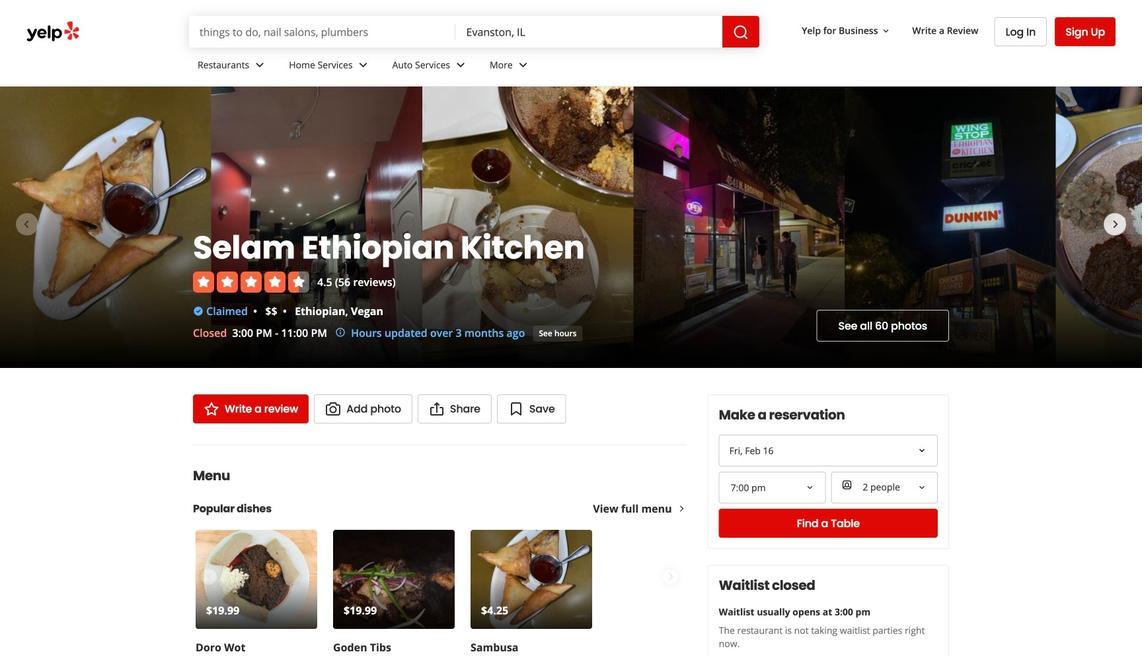 Task type: vqa. For each thing, say whether or not it's contained in the screenshot.
private investigation
no



Task type: locate. For each thing, give the bounding box(es) containing it.
previous image inside menu element
[[201, 569, 216, 585]]

14 chevron right outline image
[[677, 504, 687, 514]]

1 horizontal spatial previous image
[[201, 569, 216, 585]]

goden tibs image
[[333, 530, 455, 629]]

previous image for next image
[[201, 569, 216, 585]]

photo of selam ethiopian kitchen - chicago, il, us. go to the right of this to find it down the street image
[[845, 87, 1056, 368]]

next image
[[1108, 217, 1124, 232]]

0 horizontal spatial previous image
[[19, 217, 34, 232]]

photo of selam ethiopian kitchen - chicago, il, us. sambusa image
[[0, 87, 211, 368]]

None field
[[189, 16, 456, 48], [456, 16, 723, 48], [831, 472, 938, 504], [720, 473, 825, 502], [831, 472, 938, 504], [720, 473, 825, 502]]

1 vertical spatial previous image
[[201, 569, 216, 585]]

sambusa image
[[471, 530, 592, 629]]

None search field
[[189, 16, 760, 48]]

previous image for next icon
[[19, 217, 34, 232]]

photo of selam ethiopian kitchen - chicago, il, us. platter meat sampler for 2 image
[[1056, 87, 1142, 368]]

24 share v2 image
[[429, 401, 445, 417]]

24 camera v2 image
[[325, 401, 341, 417]]

doro wot image
[[196, 530, 317, 629]]

photo of selam ethiopian kitchen - chicago, il, us. tip: keep the spoon from the sambosa sauce if u get the platter lol! image
[[422, 87, 634, 368]]

24 save outline v2 image
[[508, 401, 524, 417]]

24 chevron down v2 image
[[252, 57, 268, 73], [355, 57, 371, 73], [515, 57, 531, 73]]

previous image
[[19, 217, 34, 232], [201, 569, 216, 585]]

things to do, nail salons, plumbers text field
[[189, 16, 456, 48]]

0 horizontal spatial 24 chevron down v2 image
[[252, 57, 268, 73]]

none field address, neighborhood, city, state or zip
[[456, 16, 723, 48]]

business categories element
[[187, 48, 1116, 86]]

1 horizontal spatial 24 chevron down v2 image
[[355, 57, 371, 73]]

Select a date text field
[[719, 435, 938, 467]]

2 horizontal spatial 24 chevron down v2 image
[[515, 57, 531, 73]]

1 24 chevron down v2 image from the left
[[252, 57, 268, 73]]

0 vertical spatial previous image
[[19, 217, 34, 232]]



Task type: describe. For each thing, give the bounding box(es) containing it.
photo of selam ethiopian kitchen - chicago, il, us. inside image
[[211, 87, 422, 368]]

2 24 chevron down v2 image from the left
[[355, 57, 371, 73]]

16 info v2 image
[[335, 327, 346, 338]]

24 star v2 image
[[204, 401, 219, 417]]

info alert
[[335, 325, 525, 341]]

16 claim filled v2 image
[[193, 306, 204, 317]]

menu element
[[172, 445, 708, 656]]

photo of selam ethiopian kitchen - chicago, il, us. around the corner form the big sign image
[[634, 87, 845, 368]]

search image
[[733, 24, 749, 40]]

none field things to do, nail salons, plumbers
[[189, 16, 456, 48]]

16 chevron down v2 image
[[881, 26, 891, 36]]

address, neighborhood, city, state or zip text field
[[456, 16, 723, 48]]

next image
[[663, 569, 678, 585]]

4.5 star rating image
[[193, 272, 309, 293]]

24 chevron down v2 image
[[453, 57, 469, 73]]

3 24 chevron down v2 image from the left
[[515, 57, 531, 73]]



